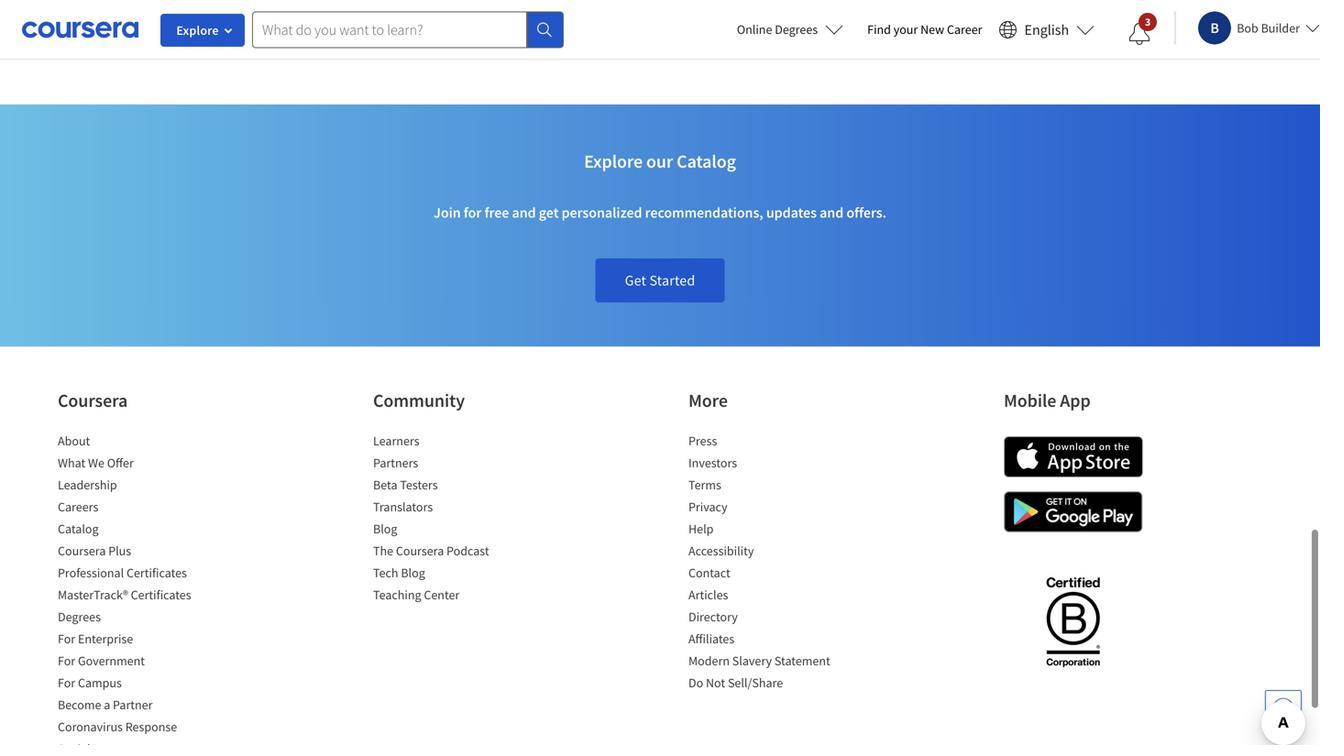Task type: vqa. For each thing, say whether or not it's contained in the screenshot.
first Self- from the bottom
no



Task type: locate. For each thing, give the bounding box(es) containing it.
degrees down the mastertrack®
[[58, 608, 101, 625]]

mastertrack®
[[58, 586, 128, 603]]

mobile app
[[1004, 389, 1091, 412]]

certificates up mastertrack® certificates link
[[126, 564, 187, 581]]

started
[[649, 271, 695, 289]]

catalog down careers link
[[58, 520, 99, 537]]

list containing about
[[58, 432, 214, 745]]

for up for campus link
[[58, 652, 75, 669]]

leadership link
[[58, 476, 117, 493]]

list containing press
[[688, 432, 844, 696]]

degrees inside dropdown button
[[775, 21, 818, 38]]

2 vertical spatial for
[[58, 674, 75, 691]]

teaching
[[373, 586, 421, 603]]

translators link
[[373, 498, 433, 515]]

beta
[[373, 476, 397, 493]]

translators
[[373, 498, 433, 515]]

get it on google play image
[[1004, 491, 1143, 532]]

0 horizontal spatial blog
[[373, 520, 397, 537]]

enterprise
[[78, 630, 133, 647]]

blog up the
[[373, 520, 397, 537]]

0 horizontal spatial and
[[512, 203, 536, 222]]

for down degrees link
[[58, 630, 75, 647]]

blog up teaching center link
[[401, 564, 425, 581]]

terms
[[688, 476, 721, 493]]

coronavirus response link
[[58, 718, 177, 735]]

3
[[1145, 15, 1151, 29]]

1 vertical spatial blog
[[401, 564, 425, 581]]

1 and from the left
[[512, 203, 536, 222]]

investors
[[688, 454, 737, 471]]

your
[[894, 21, 918, 38]]

careers
[[58, 498, 98, 515]]

explore our catalog
[[584, 150, 736, 173]]

list for more
[[688, 432, 844, 696]]

list
[[58, 432, 214, 745], [373, 432, 529, 608], [688, 432, 844, 696]]

blog
[[373, 520, 397, 537], [401, 564, 425, 581]]

mastertrack® certificates link
[[58, 586, 191, 603]]

builder
[[1261, 20, 1300, 36]]

catalog inside about what we offer leadership careers catalog coursera plus professional certificates mastertrack® certificates degrees for enterprise for government for campus become a partner coronavirus response
[[58, 520, 99, 537]]

personalized
[[562, 203, 642, 222]]

0 horizontal spatial catalog
[[58, 520, 99, 537]]

join
[[434, 203, 461, 222]]

list item
[[58, 740, 214, 745]]

1 horizontal spatial and
[[820, 203, 844, 222]]

coursera up tech blog 'link'
[[396, 542, 444, 559]]

accessibility link
[[688, 542, 754, 559]]

certificates
[[126, 564, 187, 581], [131, 586, 191, 603]]

coursera for about what we offer leadership careers catalog coursera plus professional certificates mastertrack® certificates degrees for enterprise for government for campus become a partner coronavirus response
[[58, 542, 106, 559]]

community
[[373, 389, 465, 412]]

leadership
[[58, 476, 117, 493]]

0 horizontal spatial explore
[[176, 22, 219, 39]]

press
[[688, 432, 717, 449]]

press investors terms privacy help accessibility contact articles directory affiliates modern slavery statement do not sell/share
[[688, 432, 830, 691]]

3 list from the left
[[688, 432, 844, 696]]

explore for explore
[[176, 22, 219, 39]]

center
[[424, 586, 460, 603]]

catalog
[[677, 150, 736, 173], [58, 520, 99, 537]]

certificates down 'professional certificates' link
[[131, 586, 191, 603]]

show notifications image
[[1129, 23, 1151, 45]]

list for community
[[373, 432, 529, 608]]

2 list from the left
[[373, 432, 529, 608]]

0 vertical spatial for
[[58, 630, 75, 647]]

coursera
[[58, 389, 128, 412], [58, 542, 106, 559], [396, 542, 444, 559]]

1 horizontal spatial list
[[373, 432, 529, 608]]

privacy link
[[688, 498, 727, 515]]

for
[[464, 203, 482, 222]]

affiliates link
[[688, 630, 734, 647]]

degrees inside about what we offer leadership careers catalog coursera plus professional certificates mastertrack® certificates degrees for enterprise for government for campus become a partner coronavirus response
[[58, 608, 101, 625]]

beta testers link
[[373, 476, 438, 493]]

contact
[[688, 564, 730, 581]]

get
[[539, 203, 559, 222]]

new
[[920, 21, 944, 38]]

1 horizontal spatial explore
[[584, 150, 643, 173]]

coursera for learners partners beta testers translators blog the coursera podcast tech blog teaching center
[[396, 542, 444, 559]]

for
[[58, 630, 75, 647], [58, 652, 75, 669], [58, 674, 75, 691]]

online
[[737, 21, 772, 38]]

1 list from the left
[[58, 432, 214, 745]]

for enterprise link
[[58, 630, 133, 647]]

1 vertical spatial degrees
[[58, 608, 101, 625]]

articles
[[688, 586, 728, 603]]

directory
[[688, 608, 738, 625]]

do
[[688, 674, 703, 691]]

2 horizontal spatial list
[[688, 432, 844, 696]]

coursera inside about what we offer leadership careers catalog coursera plus professional certificates mastertrack® certificates degrees for enterprise for government for campus become a partner coronavirus response
[[58, 542, 106, 559]]

0 vertical spatial degrees
[[775, 21, 818, 38]]

0 vertical spatial catalog
[[677, 150, 736, 173]]

we
[[88, 454, 104, 471]]

help center image
[[1272, 698, 1294, 720]]

0 horizontal spatial list
[[58, 432, 214, 745]]

learners
[[373, 432, 419, 449]]

modern
[[688, 652, 730, 669]]

testers
[[400, 476, 438, 493]]

and
[[512, 203, 536, 222], [820, 203, 844, 222]]

help link
[[688, 520, 714, 537]]

do not sell/share link
[[688, 674, 783, 691]]

tech
[[373, 564, 398, 581]]

1 horizontal spatial catalog
[[677, 150, 736, 173]]

blog link
[[373, 520, 397, 537]]

coursera inside learners partners beta testers translators blog the coursera podcast tech blog teaching center
[[396, 542, 444, 559]]

0 horizontal spatial degrees
[[58, 608, 101, 625]]

what we offer link
[[58, 454, 134, 471]]

None search field
[[252, 11, 564, 48]]

0 vertical spatial explore
[[176, 22, 219, 39]]

and left the offers.
[[820, 203, 844, 222]]

0 vertical spatial certificates
[[126, 564, 187, 581]]

catalog right our
[[677, 150, 736, 173]]

1 vertical spatial explore
[[584, 150, 643, 173]]

about
[[58, 432, 90, 449]]

and left get
[[512, 203, 536, 222]]

partner
[[113, 696, 153, 713]]

for up become
[[58, 674, 75, 691]]

list containing learners
[[373, 432, 529, 608]]

coursera down catalog link
[[58, 542, 106, 559]]

find your new career
[[867, 21, 982, 38]]

1 vertical spatial catalog
[[58, 520, 99, 537]]

1 vertical spatial for
[[58, 652, 75, 669]]

more
[[688, 389, 728, 412]]

plus
[[108, 542, 131, 559]]

degrees right online
[[775, 21, 818, 38]]

1 horizontal spatial degrees
[[775, 21, 818, 38]]

1 horizontal spatial blog
[[401, 564, 425, 581]]

explore inside dropdown button
[[176, 22, 219, 39]]

find your new career link
[[858, 18, 991, 41]]

3 for from the top
[[58, 674, 75, 691]]

slavery
[[732, 652, 772, 669]]

articles link
[[688, 586, 728, 603]]

teaching center link
[[373, 586, 460, 603]]



Task type: describe. For each thing, give the bounding box(es) containing it.
1 vertical spatial certificates
[[131, 586, 191, 603]]

offers.
[[846, 203, 886, 222]]

affiliates
[[688, 630, 734, 647]]

mobile
[[1004, 389, 1056, 412]]

partners link
[[373, 454, 418, 471]]

statement
[[774, 652, 830, 669]]

online degrees button
[[722, 9, 858, 50]]

offer
[[107, 454, 134, 471]]

for campus link
[[58, 674, 122, 691]]

english button
[[991, 0, 1102, 60]]

partners
[[373, 454, 418, 471]]

explore button
[[160, 14, 245, 47]]

help
[[688, 520, 714, 537]]

explore for explore our catalog
[[584, 150, 643, 173]]

accessibility
[[688, 542, 754, 559]]

coursera up about
[[58, 389, 128, 412]]

coronavirus
[[58, 718, 123, 735]]

learners link
[[373, 432, 419, 449]]

coursera image
[[22, 15, 138, 44]]

catalog link
[[58, 520, 99, 537]]

updates
[[766, 203, 817, 222]]

modern slavery statement link
[[688, 652, 830, 669]]

1 for from the top
[[58, 630, 75, 647]]

sell/share
[[728, 674, 783, 691]]

career
[[947, 21, 982, 38]]

government
[[78, 652, 145, 669]]

about what we offer leadership careers catalog coursera plus professional certificates mastertrack® certificates degrees for enterprise for government for campus become a partner coronavirus response
[[58, 432, 191, 735]]

what
[[58, 454, 85, 471]]

english
[[1024, 21, 1069, 39]]

terms link
[[688, 476, 721, 493]]

get started button
[[595, 258, 725, 302]]

3 button
[[1114, 12, 1165, 56]]

a
[[104, 696, 110, 713]]

become
[[58, 696, 101, 713]]

coursera plus link
[[58, 542, 131, 559]]

0 vertical spatial blog
[[373, 520, 397, 537]]

2 and from the left
[[820, 203, 844, 222]]

podcast
[[446, 542, 489, 559]]

download on the app store image
[[1004, 436, 1143, 477]]

find
[[867, 21, 891, 38]]

learners partners beta testers translators blog the coursera podcast tech blog teaching center
[[373, 432, 489, 603]]

get
[[625, 271, 646, 289]]

not
[[706, 674, 725, 691]]

logo of certified b corporation image
[[1035, 566, 1111, 676]]

response
[[125, 718, 177, 735]]

professional certificates link
[[58, 564, 187, 581]]

our
[[646, 150, 673, 173]]

online degrees
[[737, 21, 818, 38]]

b
[[1210, 19, 1219, 37]]

free
[[484, 203, 509, 222]]

recommendations,
[[645, 203, 763, 222]]

privacy
[[688, 498, 727, 515]]

What do you want to learn? text field
[[252, 11, 527, 48]]

careers link
[[58, 498, 98, 515]]

campus
[[78, 674, 122, 691]]

investors link
[[688, 454, 737, 471]]

list for coursera
[[58, 432, 214, 745]]

the
[[373, 542, 393, 559]]

professional
[[58, 564, 124, 581]]

bob
[[1237, 20, 1258, 36]]

contact link
[[688, 564, 730, 581]]

2 for from the top
[[58, 652, 75, 669]]

the coursera podcast link
[[373, 542, 489, 559]]

degrees link
[[58, 608, 101, 625]]

join for free and get personalized recommendations, updates and offers.
[[434, 203, 886, 222]]

for government link
[[58, 652, 145, 669]]

press link
[[688, 432, 717, 449]]

about link
[[58, 432, 90, 449]]

bob builder
[[1237, 20, 1300, 36]]

tech blog link
[[373, 564, 425, 581]]

get started
[[625, 271, 695, 289]]



